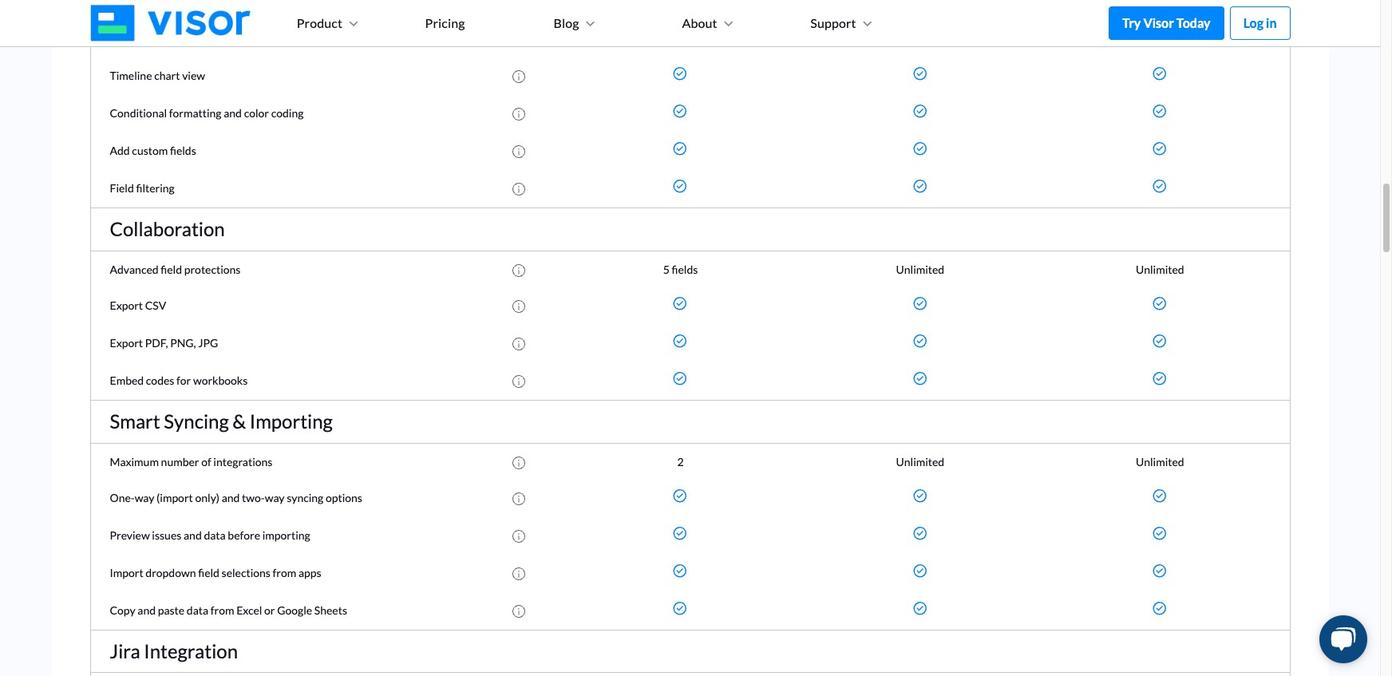 Task type: locate. For each thing, give the bounding box(es) containing it.
chart for gantt
[[140, 31, 166, 45]]

blog link
[[546, 0, 674, 47]]

smart syncing can detect your data's details, including dropdown fields. element
[[507, 566, 525, 580]]

1 vertical spatial fields
[[672, 263, 698, 276]]

0 vertical spatial export
[[110, 299, 143, 312]]

one-
[[110, 491, 135, 504]]

view up formatting
[[182, 69, 205, 82]]

0 horizontal spatial fields
[[170, 144, 196, 157]]

1 vertical spatial field
[[198, 566, 220, 579]]

field right advanced
[[161, 263, 182, 276]]

chart right gantt
[[140, 31, 166, 45]]

row group
[[91, 0, 1290, 208]]

row
[[91, 674, 1290, 676]]

2 export from the top
[[110, 336, 143, 350]]

export your saas or project data in a format you can work with in excel or google sheets. element
[[507, 299, 525, 313]]

0 vertical spatial data
[[204, 528, 226, 542]]

way left (import
[[135, 491, 154, 504]]

export pdf, png, jpg cell
[[110, 334, 551, 353]]

before
[[228, 528, 260, 542]]

formatting
[[169, 106, 222, 120]]

export left 'pdf,' on the left of the page
[[110, 336, 143, 350]]

0 horizontal spatial way
[[135, 491, 154, 504]]

codes
[[146, 374, 174, 387]]

add context and clarity to your saas data with custom fields. provide more info for stakeholders. element
[[507, 144, 525, 158]]

smart syncing & importing row header
[[110, 410, 1271, 433]]

import your spreadsheet data into a collaborate visor workbook that can also connect to saas apps. element
[[507, 603, 525, 618]]

way left syncing
[[265, 491, 285, 504]]

add
[[110, 144, 130, 157]]

import your spreadsheet data into a collaborate visor workbook that can also connect to saas apps. image
[[512, 605, 525, 618]]

1 way from the left
[[135, 491, 154, 504]]

0 vertical spatial view
[[168, 31, 191, 45]]

maximum number of integrations cell
[[110, 453, 551, 470]]

1 vertical spatial chart
[[154, 69, 180, 82]]

1 horizontal spatial from
[[273, 566, 296, 579]]

export csv
[[110, 299, 166, 312]]

5
[[663, 263, 670, 276]]

data for before
[[204, 528, 226, 542]]

row group containing gantt chart view
[[91, 0, 1290, 208]]

copy and paste data from excel or google sheets
[[110, 603, 347, 617]]

and inside cell
[[224, 106, 242, 120]]

decide what data you want to visualize and share with filters. image
[[512, 183, 525, 196]]

see what changes and data you're pushing out to your saas apps before doing so. element
[[507, 528, 525, 543]]

support
[[811, 15, 857, 30]]

paste
[[158, 603, 185, 617]]

field filtering cell
[[110, 180, 551, 198]]

google
[[277, 603, 312, 617]]

1 vertical spatial export
[[110, 336, 143, 350]]

1 horizontal spatial fields
[[672, 263, 698, 276]]

chart right timeline at left
[[154, 69, 180, 82]]

in
[[1267, 15, 1277, 30]]

visor
[[1144, 15, 1174, 30]]

1 export from the top
[[110, 299, 143, 312]]

from
[[273, 566, 296, 579], [211, 603, 234, 617]]

jpg
[[198, 336, 218, 350]]

0 horizontal spatial field
[[161, 263, 182, 276]]

from for data
[[211, 603, 234, 617]]

data left the before
[[204, 528, 226, 542]]

0 vertical spatial chart
[[140, 31, 166, 45]]

import dropdown field selections from apps
[[110, 566, 322, 579]]

add custom fields
[[110, 144, 196, 157]]

from left apps
[[273, 566, 296, 579]]

from left excel
[[211, 603, 234, 617]]

and
[[224, 106, 242, 120], [222, 491, 240, 504], [184, 528, 202, 542], [138, 603, 156, 617]]

timeline chart view cell
[[110, 67, 551, 85]]

combine saas data into one table view or chart. image
[[512, 456, 525, 469]]

unlimited
[[896, 263, 945, 276], [1136, 263, 1185, 276], [896, 455, 945, 468], [1136, 455, 1185, 468]]

pricing
[[425, 15, 465, 30]]

and left color
[[224, 106, 242, 120]]

fields right 5
[[672, 263, 698, 276]]

custom
[[132, 144, 168, 157]]

filtering
[[136, 181, 175, 195]]

2 way from the left
[[265, 491, 285, 504]]

0 vertical spatial from
[[273, 566, 296, 579]]

only)
[[195, 491, 220, 504]]

dropdown
[[146, 566, 196, 579]]

log in
[[1244, 15, 1277, 30]]

field
[[161, 263, 182, 276], [198, 566, 220, 579]]

fields right custom
[[170, 144, 196, 157]]

preview issues and data before importing cell
[[110, 527, 551, 545]]

workbooks
[[193, 374, 248, 387]]

preview issues and data before importing
[[110, 528, 310, 542]]

view
[[168, 31, 191, 45], [182, 69, 205, 82]]

communicate with your team, share files and documents, and stay-up-to-date in real-time. element
[[507, 31, 525, 46]]

integrations
[[214, 455, 273, 468]]

conditional formatting and color coding cell
[[110, 105, 551, 123]]

fields
[[170, 144, 196, 157], [672, 263, 698, 276]]

data right paste
[[187, 603, 209, 617]]

and right the issues
[[184, 528, 202, 542]]

field left selections
[[198, 566, 220, 579]]

0 horizontal spatial from
[[211, 603, 234, 617]]

conditional formatting and color coding
[[110, 106, 304, 120]]

product link
[[289, 0, 417, 47]]

timeline chart view
[[110, 69, 205, 82]]

issues
[[152, 528, 182, 542]]

way
[[135, 491, 154, 504], [265, 491, 285, 504]]

support link
[[803, 0, 931, 47]]

0 vertical spatial fields
[[170, 144, 196, 157]]

png,
[[170, 336, 196, 350]]

export left csv
[[110, 299, 143, 312]]

decide what data you want to visualize and share with filters. element
[[507, 181, 525, 196]]

view up timeline chart view
[[168, 31, 191, 45]]

timeline
[[110, 69, 152, 82]]

one-way (import only) and two-way syncing options
[[110, 491, 362, 504]]

from inside copy and paste data from excel or google sheets cell
[[211, 603, 234, 617]]

view for gantt chart view
[[168, 31, 191, 45]]

1 vertical spatial from
[[211, 603, 234, 617]]

collaboration row header
[[110, 217, 1271, 241]]

apps
[[299, 566, 322, 579]]

&
[[233, 410, 246, 433]]

chart
[[140, 31, 166, 45], [154, 69, 180, 82]]

bring your data to life by adding your own rgb colors or using color presets. image
[[512, 108, 525, 121]]

protections
[[184, 263, 241, 276]]

try
[[1123, 15, 1141, 30]]

color
[[244, 106, 269, 120]]

for
[[177, 374, 191, 387]]

gantt chart view
[[110, 31, 191, 45]]

included image
[[674, 30, 688, 44], [913, 67, 928, 81], [1153, 67, 1168, 81], [674, 105, 688, 119], [674, 142, 688, 157], [1153, 142, 1168, 157], [674, 180, 688, 194], [913, 180, 928, 194], [1153, 180, 1168, 194], [674, 334, 688, 349], [1153, 334, 1168, 349], [674, 372, 688, 386], [1153, 489, 1168, 504], [674, 527, 688, 541], [913, 527, 928, 541], [913, 602, 928, 616]]

import dropdown field selections from apps cell
[[110, 564, 551, 583]]

prevent select data from being altered or edited. add security to your data. image
[[512, 264, 525, 277]]

combine saas data into one table view or chart. element
[[507, 455, 525, 469]]

attach your roadmaps in emails or paste them in presentations with these visual outputs. image
[[512, 338, 525, 350]]

of
[[201, 455, 211, 468]]

advanced
[[110, 263, 159, 276]]

1 vertical spatial data
[[187, 603, 209, 617]]

included image
[[1153, 0, 1168, 6], [913, 30, 928, 44], [1153, 30, 1168, 44], [674, 67, 688, 81], [913, 105, 928, 119], [1153, 105, 1168, 119], [913, 142, 928, 157], [674, 297, 688, 311], [913, 297, 928, 311], [1153, 297, 1168, 311], [913, 334, 928, 349], [913, 372, 928, 386], [1153, 372, 1168, 386], [674, 489, 688, 504], [913, 489, 928, 504], [1153, 527, 1168, 541], [674, 564, 688, 579], [913, 564, 928, 579], [1153, 564, 1168, 579], [674, 602, 688, 616], [1153, 602, 1168, 616]]

see what changes and data you're pushing out to your saas apps before doing so. image
[[512, 530, 525, 543]]

1 horizontal spatial field
[[198, 566, 220, 579]]

export your saas or project data in a format you can work with in excel or google sheets. image
[[512, 300, 525, 313]]

0 vertical spatial field
[[161, 263, 182, 276]]

1 vertical spatial view
[[182, 69, 205, 82]]

1 horizontal spatial way
[[265, 491, 285, 504]]

data
[[204, 528, 226, 542], [187, 603, 209, 617]]

from inside import dropdown field selections from apps cell
[[273, 566, 296, 579]]

communicate with your team, share files and documents, and stay-up-to-date in real-time. image
[[512, 33, 525, 46]]

add custom fields cell
[[110, 142, 551, 161]]

copy and paste data from excel or google sheets cell
[[110, 602, 551, 620]]

try visor today link
[[1109, 6, 1225, 40]]

export
[[110, 299, 143, 312], [110, 336, 143, 350]]



Task type: vqa. For each thing, say whether or not it's contained in the screenshot.
spreadsheet
no



Task type: describe. For each thing, give the bounding box(es) containing it.
field inside smart syncing & importing row group
[[198, 566, 220, 579]]

jira integration row header
[[110, 639, 1271, 663]]

integration
[[144, 639, 238, 663]]

embed your data and charts into wikis or websites. element
[[507, 374, 525, 388]]

pdf,
[[145, 336, 168, 350]]

chart for timeline
[[154, 69, 180, 82]]

or
[[264, 603, 275, 617]]

only import your data or select two-way syncing to push changes back out to your saas apps. image
[[512, 492, 525, 505]]

csv
[[145, 299, 166, 312]]

export for export pdf, png, jpg
[[110, 336, 143, 350]]

advanced field protections
[[110, 263, 241, 276]]

pricing link
[[417, 0, 546, 46]]

attach your roadmaps in emails or paste them in presentations with these visual outputs. element
[[507, 336, 525, 350]]

field inside collaboration row group
[[161, 263, 182, 276]]

export pdf, png, jpg
[[110, 336, 218, 350]]

smart syncing & importing row group
[[91, 444, 1290, 630]]

two-
[[242, 491, 265, 504]]

smart
[[110, 410, 160, 433]]

fields inside 'cell'
[[170, 144, 196, 157]]

5 fields
[[663, 263, 698, 276]]

excel
[[236, 603, 262, 617]]

maximum number of integrations
[[110, 455, 273, 468]]

importing
[[262, 528, 310, 542]]

prevent select data from being altered or edited. add security to your data. element
[[507, 263, 525, 277]]

syncing
[[164, 410, 229, 433]]

embed codes for workbooks
[[110, 374, 248, 387]]

blog
[[554, 15, 579, 30]]

jira integration
[[110, 639, 238, 663]]

about link
[[674, 0, 803, 47]]

log in link
[[1230, 6, 1291, 40]]

embed
[[110, 374, 144, 387]]

preview
[[110, 528, 150, 542]]

add swimlanes to your project planning charts. optimal for agile teams and agile project managers. image
[[512, 70, 525, 83]]

field filtering
[[110, 181, 175, 195]]

selections
[[222, 566, 271, 579]]

importing
[[250, 410, 333, 433]]

fields inside collaboration row group
[[672, 263, 698, 276]]

smart syncing & importing
[[110, 410, 333, 433]]

gantt chart view cell
[[110, 30, 551, 48]]

try visor today
[[1123, 15, 1211, 30]]

logo image
[[90, 5, 250, 42]]

from for selections
[[273, 566, 296, 579]]

log
[[1244, 15, 1264, 30]]

chat widget region
[[1301, 600, 1381, 676]]

copy
[[110, 603, 135, 617]]

and right "copy"
[[138, 603, 156, 617]]

jira
[[110, 639, 140, 663]]

coding
[[271, 106, 304, 120]]

gantt
[[110, 31, 138, 45]]

number
[[161, 455, 199, 468]]

import
[[110, 566, 143, 579]]

options
[[326, 491, 362, 504]]

export for export csv
[[110, 299, 143, 312]]

export csv cell
[[110, 297, 551, 315]]

syncing
[[287, 491, 324, 504]]

smart syncing can detect your data's details, including dropdown fields. image
[[512, 567, 525, 580]]

maximum
[[110, 455, 159, 468]]

view for timeline chart view
[[182, 69, 205, 82]]

2
[[678, 455, 684, 468]]

collaboration row group
[[91, 251, 1290, 400]]

add context and clarity to your saas data with custom fields. provide more info for stakeholders. image
[[512, 145, 525, 158]]

(import
[[157, 491, 193, 504]]

add swimlanes to your project planning charts. optimal for agile teams and agile project managers. element
[[507, 69, 525, 83]]

advanced field protections cell
[[110, 261, 551, 278]]

conditional
[[110, 106, 167, 120]]

today
[[1177, 15, 1211, 30]]

about
[[682, 15, 718, 30]]

field
[[110, 181, 134, 195]]

data for from
[[187, 603, 209, 617]]

embed codes for workbooks cell
[[110, 372, 551, 390]]

sheets
[[314, 603, 347, 617]]

bring your data to life by adding your own rgb colors or using color presets. element
[[507, 106, 525, 121]]

collaboration
[[110, 217, 225, 240]]

and left 'two-'
[[222, 491, 240, 504]]

embed your data and charts into wikis or websites. image
[[512, 375, 525, 388]]

product
[[297, 15, 343, 30]]

one-way (import only) and two-way syncing options cell
[[110, 489, 551, 508]]

only import your data or select two-way syncing to push changes back out to your saas apps. element
[[507, 491, 525, 505]]



